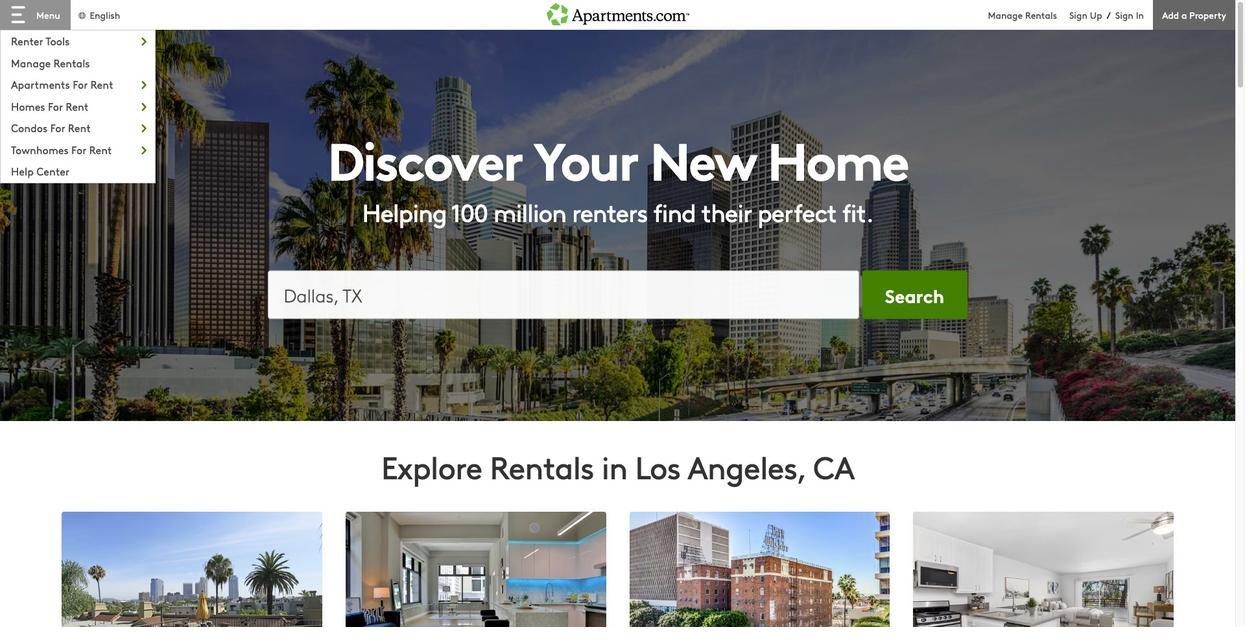Task type: vqa. For each thing, say whether or not it's contained in the screenshot.
For corresponding to Homes
yes



Task type: locate. For each thing, give the bounding box(es) containing it.
1 horizontal spatial manage rentals link
[[988, 8, 1069, 21]]

for up townhomes for rent
[[50, 121, 65, 135]]

sign left up
[[1069, 8, 1087, 21]]

for up help center link
[[71, 143, 86, 157]]

0 vertical spatial manage
[[988, 8, 1023, 21]]

manage rentals link
[[988, 8, 1069, 21], [1, 52, 155, 71]]

100
[[451, 195, 488, 229]]

manage rentals sign up / sign in
[[988, 8, 1144, 21]]

add
[[1162, 8, 1179, 21]]

for up condos for rent
[[48, 99, 63, 113]]

menu button
[[0, 0, 70, 30]]

rentals
[[1025, 8, 1057, 21], [54, 55, 90, 70], [490, 445, 594, 488]]

english
[[90, 8, 120, 21]]

for
[[73, 77, 88, 92], [48, 99, 63, 113], [50, 121, 65, 135], [71, 143, 86, 157]]

sign left in
[[1115, 8, 1133, 21]]

sign
[[1069, 8, 1087, 21], [1115, 8, 1133, 21]]

help center link
[[1, 161, 155, 180]]

0 horizontal spatial rentals
[[54, 55, 90, 70]]

sign in link
[[1115, 8, 1144, 21]]

1 vertical spatial manage rentals link
[[1, 52, 155, 71]]

manage
[[988, 8, 1023, 21], [11, 55, 51, 70]]

manage inside manage rentals sign up / sign in
[[988, 8, 1023, 21]]

manage rentals
[[11, 55, 90, 70]]

find
[[653, 195, 696, 229]]

rent up townhomes for rent link
[[68, 121, 91, 135]]

manage for manage rentals sign up / sign in
[[988, 8, 1023, 21]]

rent up condos for rent link
[[66, 99, 88, 113]]

1 horizontal spatial manage
[[988, 8, 1023, 21]]

up
[[1090, 8, 1102, 21]]

rentals for manage rentals
[[54, 55, 90, 70]]

2 horizontal spatial rentals
[[1025, 8, 1057, 21]]

0 vertical spatial manage rentals link
[[988, 8, 1069, 21]]

1 horizontal spatial rentals
[[490, 445, 594, 488]]

townhomes for rent link
[[1, 139, 155, 158]]

rent for apartments for rent
[[90, 77, 113, 92]]

discover your new home helping 100 million renters find their perfect fit.
[[328, 120, 908, 229]]

rent up homes for rent link
[[90, 77, 113, 92]]

for up homes for rent link
[[73, 77, 88, 92]]

homes
[[11, 99, 45, 113]]

rent
[[90, 77, 113, 92], [66, 99, 88, 113], [68, 121, 91, 135], [89, 143, 112, 157]]

0 horizontal spatial sign
[[1069, 8, 1087, 21]]

property
[[1189, 8, 1226, 21]]

0 horizontal spatial manage
[[11, 55, 51, 70]]

tools
[[46, 34, 70, 48]]

0 vertical spatial rentals
[[1025, 8, 1057, 21]]

homes for rent link
[[1, 96, 155, 115]]

rent up help center link
[[89, 143, 112, 157]]

add a property link
[[1153, 0, 1235, 30]]

0 horizontal spatial manage rentals link
[[1, 52, 155, 71]]

million
[[493, 195, 566, 229]]

2 vertical spatial rentals
[[490, 445, 594, 488]]

new
[[650, 120, 755, 195]]

apartments.com logo image
[[546, 0, 689, 25]]

condos for rent
[[11, 121, 91, 135]]

renter
[[11, 34, 43, 48]]

1 vertical spatial rentals
[[54, 55, 90, 70]]

menu
[[36, 8, 60, 21]]

1 horizontal spatial sign
[[1115, 8, 1133, 21]]

rentals for explore rentals in los angeles, ca
[[490, 445, 594, 488]]

rentals inside manage rentals sign up / sign in
[[1025, 8, 1057, 21]]

rentals for manage rentals sign up / sign in
[[1025, 8, 1057, 21]]

manage for manage rentals
[[11, 55, 51, 70]]

english link
[[77, 8, 120, 21]]

2 sign from the left
[[1115, 8, 1133, 21]]

for for condos
[[50, 121, 65, 135]]

your
[[533, 120, 638, 195]]

their
[[701, 195, 752, 229]]

angeles,
[[687, 445, 805, 488]]

rent for homes for rent
[[66, 99, 88, 113]]

renter tools link
[[1, 30, 155, 50]]

perfect
[[757, 195, 836, 229]]

renter tools
[[11, 34, 70, 48]]

for for townhomes
[[71, 143, 86, 157]]

apartments for rent link
[[1, 74, 155, 93]]

1 vertical spatial manage
[[11, 55, 51, 70]]



Task type: describe. For each thing, give the bounding box(es) containing it.
condos for rent link
[[1, 118, 155, 137]]

rent for condos for rent
[[68, 121, 91, 135]]

fit.
[[842, 195, 873, 229]]

townhomes for rent
[[11, 143, 112, 157]]

sign up link
[[1069, 8, 1102, 21]]

los
[[635, 445, 680, 488]]

discover
[[328, 120, 522, 195]]

for for homes
[[48, 99, 63, 113]]

a
[[1181, 8, 1187, 21]]

condos
[[11, 121, 47, 135]]

search
[[885, 282, 944, 308]]

1 sign from the left
[[1069, 8, 1087, 21]]

rent for townhomes for rent
[[89, 143, 112, 157]]

/
[[1107, 8, 1111, 21]]

in
[[1136, 8, 1144, 21]]

explore rentals in los angeles, ca
[[381, 445, 854, 488]]

apartments for rent
[[11, 77, 113, 92]]

for for apartments
[[73, 77, 88, 92]]

search button
[[862, 271, 967, 319]]

help
[[11, 164, 34, 179]]

center
[[36, 164, 69, 179]]

apartments
[[11, 77, 70, 92]]

townhomes
[[11, 143, 69, 157]]

Search by Location or Point of Interest text field
[[267, 271, 859, 319]]

renters
[[572, 195, 647, 229]]

ca
[[813, 445, 854, 488]]

add a property
[[1162, 8, 1226, 21]]

in
[[601, 445, 627, 488]]

explore
[[381, 445, 482, 488]]

homes for rent
[[11, 99, 88, 113]]

help center
[[11, 164, 69, 179]]

home
[[767, 120, 908, 195]]

helping
[[362, 195, 446, 229]]



